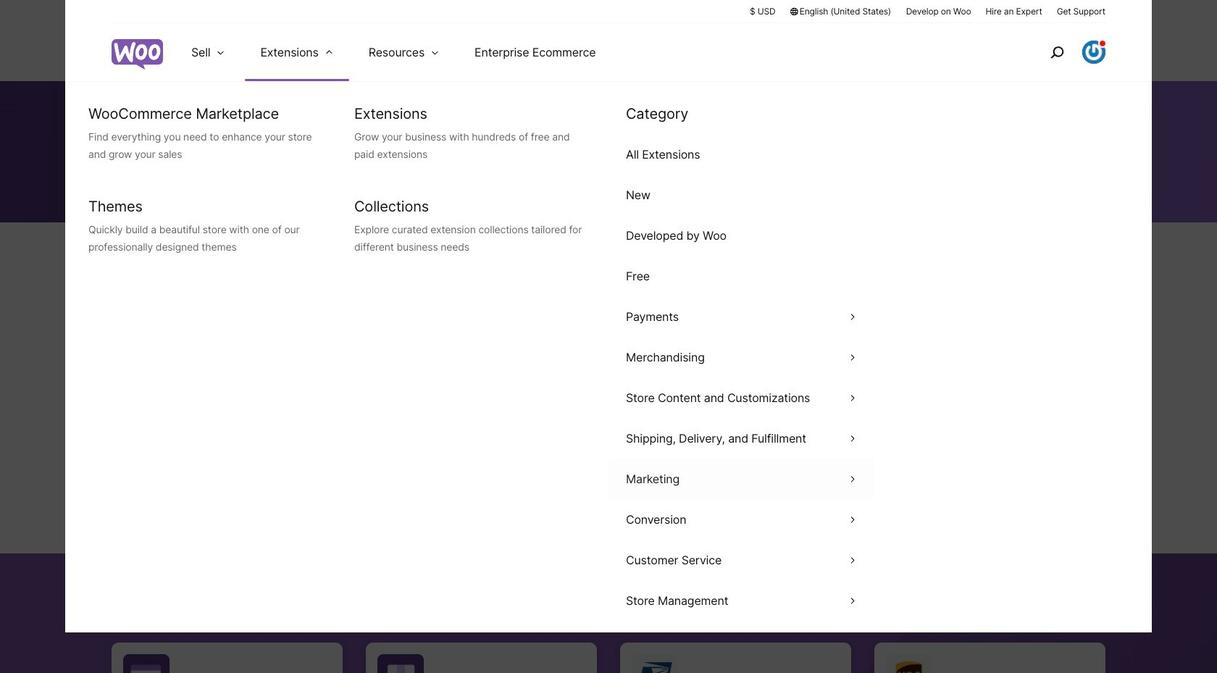 Task type: describe. For each thing, give the bounding box(es) containing it.
service navigation menu element
[[1020, 29, 1106, 76]]



Task type: locate. For each thing, give the bounding box(es) containing it.
search image
[[1046, 41, 1069, 64]]

open account menu image
[[1083, 41, 1106, 64]]



Task type: vqa. For each thing, say whether or not it's contained in the screenshot.
Service navigation menu element
yes



